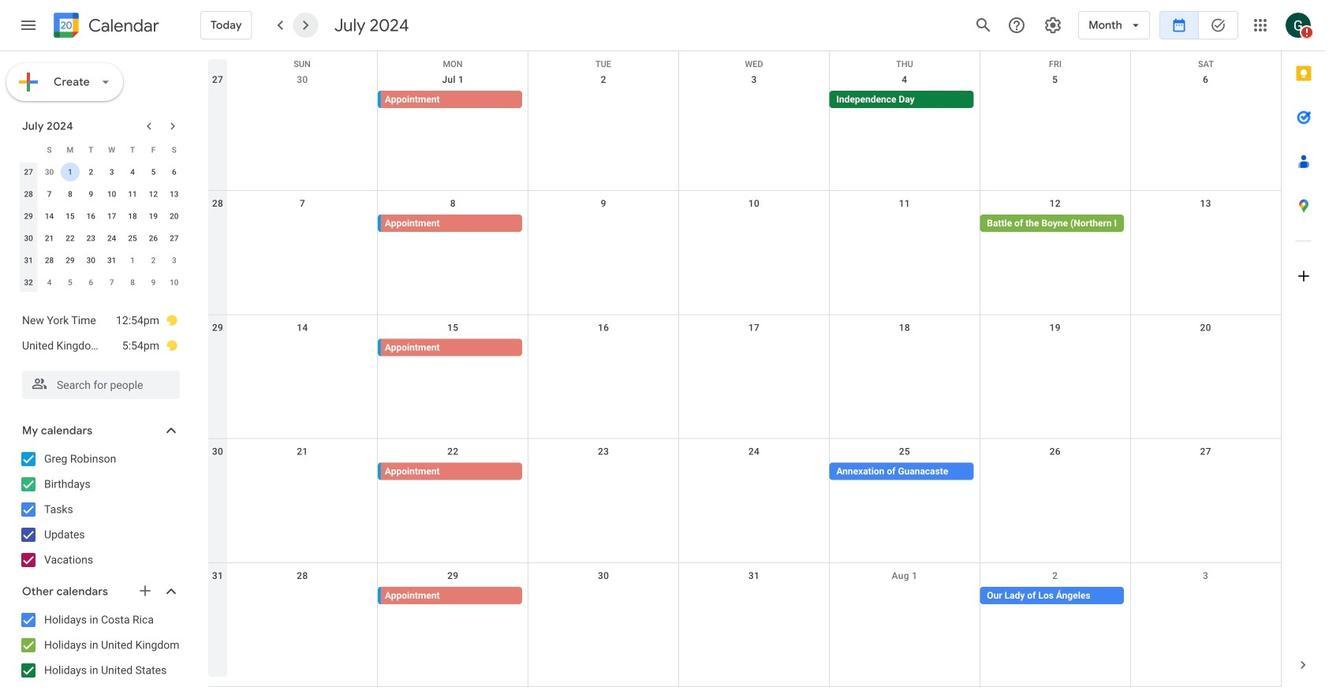 Task type: describe. For each thing, give the bounding box(es) containing it.
5 element
[[144, 163, 163, 181]]

add other calendars image
[[137, 583, 153, 599]]

column header inside july 2024 grid
[[18, 139, 39, 161]]

28 element
[[40, 251, 59, 270]]

26 element
[[144, 229, 163, 248]]

10 element
[[102, 185, 121, 204]]

main drawer image
[[19, 16, 38, 35]]

19 element
[[144, 207, 163, 226]]

2 element
[[82, 163, 100, 181]]

other calendars list
[[3, 608, 196, 683]]

29 element
[[61, 251, 80, 270]]

cell inside row group
[[60, 161, 81, 183]]

august 6 element
[[82, 273, 100, 292]]

calendar element
[[50, 9, 159, 44]]

Search for people text field
[[32, 371, 170, 399]]

august 9 element
[[144, 273, 163, 292]]

june 30 element
[[40, 163, 59, 181]]

row group inside july 2024 grid
[[18, 161, 185, 294]]

august 4 element
[[40, 273, 59, 292]]

1 list item from the top
[[22, 308, 178, 333]]

9 element
[[82, 185, 100, 204]]

august 3 element
[[165, 251, 184, 270]]

12 element
[[144, 185, 163, 204]]

31 element
[[102, 251, 121, 270]]



Task type: locate. For each thing, give the bounding box(es) containing it.
18 element
[[123, 207, 142, 226]]

15 element
[[61, 207, 80, 226]]

4 element
[[123, 163, 142, 181]]

17 element
[[102, 207, 121, 226]]

settings menu image
[[1044, 16, 1063, 35]]

20 element
[[165, 207, 184, 226]]

11 element
[[123, 185, 142, 204]]

None search field
[[0, 365, 196, 399]]

21 element
[[40, 229, 59, 248]]

august 5 element
[[61, 273, 80, 292]]

30 element
[[82, 251, 100, 270]]

grid
[[208, 51, 1281, 687]]

6 element
[[165, 163, 184, 181]]

column header
[[18, 139, 39, 161]]

july 2024 grid
[[15, 139, 185, 294]]

august 8 element
[[123, 273, 142, 292]]

list item down august 6 element at the top of page
[[22, 308, 178, 333]]

25 element
[[123, 229, 142, 248]]

14 element
[[40, 207, 59, 226]]

row group
[[18, 161, 185, 294]]

cell
[[227, 91, 378, 110], [528, 91, 679, 110], [679, 91, 830, 110], [980, 91, 1131, 110], [1131, 91, 1281, 110], [60, 161, 81, 183], [227, 215, 378, 234], [528, 215, 679, 234], [830, 215, 980, 234], [1131, 215, 1281, 234], [227, 339, 378, 358], [528, 339, 679, 358], [980, 339, 1131, 358], [1131, 339, 1281, 358], [227, 463, 378, 482], [528, 463, 679, 482], [679, 463, 830, 482], [980, 463, 1131, 482], [1131, 463, 1281, 482], [227, 587, 378, 606], [528, 587, 679, 606], [830, 587, 980, 606], [1131, 587, 1281, 606]]

tab list
[[1282, 51, 1326, 643]]

2 list item from the top
[[22, 333, 178, 358]]

list item up the search for people text field
[[22, 333, 178, 358]]

16 element
[[82, 207, 100, 226]]

august 10 element
[[165, 273, 184, 292]]

august 7 element
[[102, 273, 121, 292]]

22 element
[[61, 229, 80, 248]]

august 1 element
[[123, 251, 142, 270]]

list item
[[22, 308, 178, 333], [22, 333, 178, 358]]

3 element
[[102, 163, 121, 181]]

27 element
[[165, 229, 184, 248]]

row
[[208, 51, 1281, 75], [208, 67, 1281, 191], [18, 139, 185, 161], [18, 161, 185, 183], [18, 183, 185, 205], [208, 191, 1281, 315], [18, 205, 185, 227], [18, 227, 185, 249], [18, 249, 185, 271], [18, 271, 185, 294], [208, 315, 1281, 439], [208, 439, 1281, 563], [208, 563, 1281, 687]]

1 element
[[61, 163, 80, 181]]

8 element
[[61, 185, 80, 204]]

heading inside "calendar" 'element'
[[85, 16, 159, 35]]

24 element
[[102, 229, 121, 248]]

7 element
[[40, 185, 59, 204]]

list
[[6, 301, 193, 365]]

23 element
[[82, 229, 100, 248]]

my calendars list
[[3, 447, 196, 573]]

13 element
[[165, 185, 184, 204]]

august 2 element
[[144, 251, 163, 270]]

heading
[[85, 16, 159, 35]]



Task type: vqa. For each thing, say whether or not it's contained in the screenshot.
must
no



